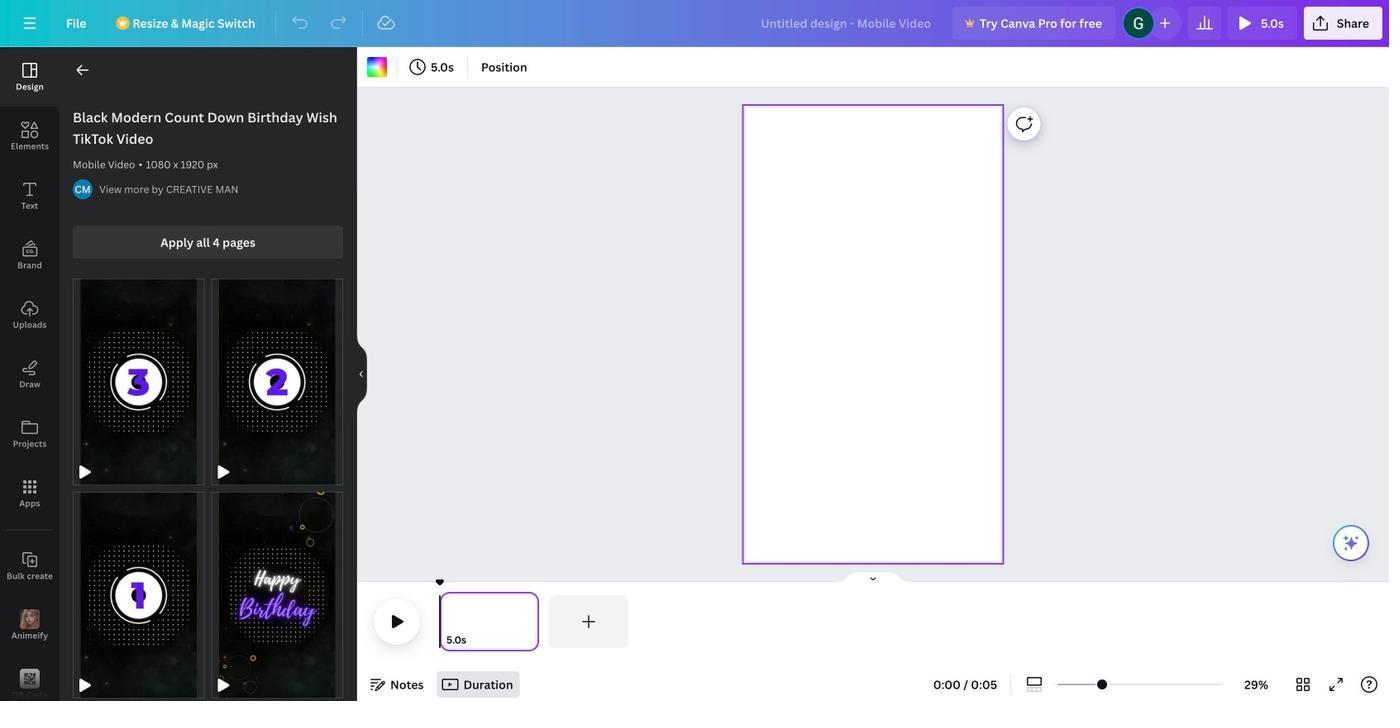 Task type: describe. For each thing, give the bounding box(es) containing it.
hide pages image
[[834, 571, 913, 584]]

side panel tab list
[[0, 47, 60, 701]]

Zoom button
[[1230, 672, 1284, 698]]

main menu bar
[[0, 0, 1389, 47]]

trimming, end edge slider
[[524, 595, 539, 648]]

trimming, start edge slider
[[440, 595, 455, 648]]

creative man image
[[73, 179, 93, 199]]

#ffffff image
[[367, 57, 387, 77]]

creative man element
[[73, 179, 93, 199]]



Task type: locate. For each thing, give the bounding box(es) containing it.
Design title text field
[[748, 7, 946, 40]]

black modern count down birthday wish tiktok video element
[[73, 279, 205, 485], [211, 279, 343, 485], [73, 492, 205, 699], [211, 492, 343, 699]]

canva assistant image
[[1341, 533, 1361, 553]]

hide image
[[356, 335, 367, 414]]



Task type: vqa. For each thing, say whether or not it's contained in the screenshot.
Hide Pages image
yes



